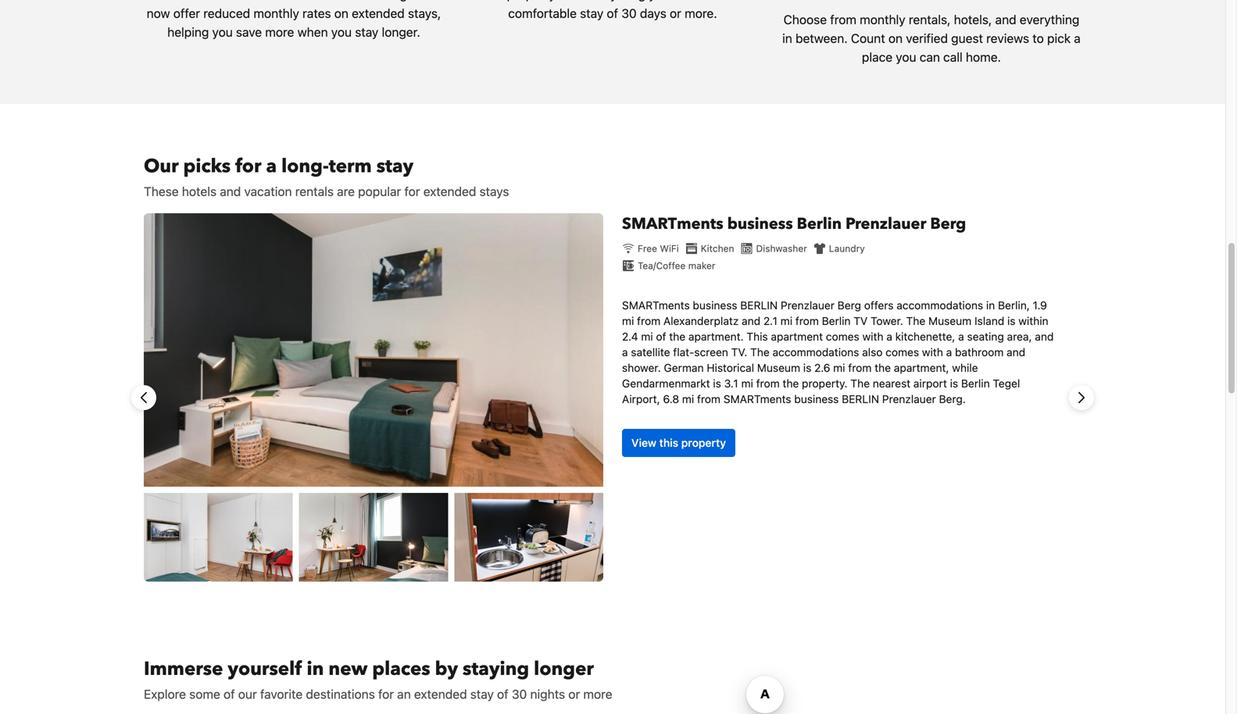 Task type: locate. For each thing, give the bounding box(es) containing it.
on
[[344, 0, 358, 2], [335, 6, 349, 21], [889, 31, 903, 46]]

and
[[227, 0, 248, 2], [996, 12, 1017, 27], [220, 184, 241, 199], [742, 315, 761, 328], [1036, 330, 1054, 343], [1007, 346, 1026, 359]]

1 vertical spatial property
[[682, 437, 727, 450]]

rentals down long-
[[295, 184, 334, 199]]

0 vertical spatial berg
[[931, 214, 967, 235]]

reviews
[[987, 31, 1030, 46]]

1 vertical spatial or
[[569, 688, 580, 702]]

hotels inside our picks for a long-term stay these hotels and vacation rentals are popular for extended stays
[[182, 184, 217, 199]]

stay inside immerse yourself in new places by staying longer explore some of our favorite destinations for an extended stay of 30 nights or more
[[471, 688, 494, 702]]

with up also
[[863, 330, 884, 343]]

the left nearest
[[851, 377, 870, 390]]

berlin down while
[[962, 377, 991, 390]]

for for places
[[378, 688, 394, 702]]

hotels up offer
[[189, 0, 223, 2]]

in inside smartments business berlin prenzlauer berg offers accommodations in berlin, 1.9 mi from alexanderplatz and 2.1 mi from berlin tv tower. the museum island is within 2.4 mi of the apartment.  this apartment comes with a kitchenette, a seating area, and a satellite flat-screen tv. the accommodations also comes with a bathroom and shower.  german historical museum is 2.6 mi from the apartment, while gendarmenmarkt is 3.1 mi from the property. the nearest airport is berlin tegel airport, 6.8 mi from smartments business berlin prenzlauer berg.
[[987, 299, 996, 312]]

property
[[507, 0, 556, 2], [682, 437, 727, 450]]

30 left nights at the bottom left of page
[[512, 688, 527, 702]]

in for smartments business berlin prenzlauer berg
[[987, 299, 996, 312]]

between.
[[796, 31, 848, 46]]

accommodations up kitchenette,
[[897, 299, 984, 312]]

0 vertical spatial more
[[265, 25, 294, 40]]

1 horizontal spatial 30
[[622, 6, 637, 21]]

0 horizontal spatial in
[[307, 657, 324, 683]]

monthly inside choose from monthly rentals, hotels, and everything in between. count on verified guest reviews to pick a place you can call home.
[[860, 12, 906, 27]]

from up between.
[[831, 12, 857, 27]]

1 horizontal spatial the
[[851, 377, 870, 390]]

smartments for smartments business berlin prenzlauer berg
[[622, 214, 724, 235]]

1 vertical spatial berlin
[[842, 393, 880, 406]]

2.1
[[764, 315, 778, 328]]

monthly
[[254, 6, 299, 21], [860, 12, 906, 27]]

a inside our picks for a long-term stay these hotels and vacation rentals are popular for extended stays
[[266, 154, 277, 180]]

business for berlin
[[728, 214, 794, 235]]

tea/coffee
[[638, 260, 686, 271]]

berlin
[[797, 214, 842, 235], [822, 315, 851, 328], [962, 377, 991, 390]]

smartments down tea/coffee
[[622, 299, 690, 312]]

property for a
[[507, 0, 556, 2]]

from up 2.4 at top right
[[637, 315, 661, 328]]

or right nights at the bottom left of page
[[569, 688, 580, 702]]

of inside 'pick a property with everything you need to have a comfortable stay of 30 days or more.'
[[607, 6, 619, 21]]

you
[[649, 0, 670, 2], [212, 25, 233, 40], [331, 25, 352, 40], [896, 50, 917, 65]]

some
[[189, 688, 220, 702]]

places
[[373, 657, 431, 683]]

prenzlauer up laundry at the right of page
[[846, 214, 927, 235]]

2 vertical spatial the
[[851, 377, 870, 390]]

of inside smartments business berlin prenzlauer berg offers accommodations in berlin, 1.9 mi from alexanderplatz and 2.1 mi from berlin tv tower. the museum island is within 2.4 mi of the apartment.  this apartment comes with a kitchenette, a seating area, and a satellite flat-screen tv. the accommodations also comes with a bathroom and shower.  german historical museum is 2.6 mi from the apartment, while gendarmenmarkt is 3.1 mi from the property. the nearest airport is berlin tegel airport, 6.8 mi from smartments business berlin prenzlauer berg.
[[656, 330, 667, 343]]

1 horizontal spatial more
[[584, 688, 613, 702]]

0 vertical spatial prenzlauer
[[846, 214, 927, 235]]

and inside our picks for a long-term stay these hotels and vacation rentals are popular for extended stays
[[220, 184, 241, 199]]

0 vertical spatial berlin
[[741, 299, 778, 312]]

berg inside smartments business berlin prenzlauer berg offers accommodations in berlin, 1.9 mi from alexanderplatz and 2.1 mi from berlin tv tower. the museum island is within 2.4 mi of the apartment.  this apartment comes with a kitchenette, a seating area, and a satellite flat-screen tv. the accommodations also comes with a bathroom and shower.  german historical museum is 2.6 mi from the apartment, while gendarmenmarkt is 3.1 mi from the property. the nearest airport is berlin tegel airport, 6.8 mi from smartments business berlin prenzlauer berg.
[[838, 299, 862, 312]]

0 horizontal spatial accommodations
[[773, 346, 860, 359]]

1 vertical spatial with
[[863, 330, 884, 343]]

comes up apartment,
[[886, 346, 920, 359]]

berg.
[[940, 393, 966, 406]]

mi up 2.4 at top right
[[622, 315, 634, 328]]

0 vertical spatial business
[[728, 214, 794, 235]]

rentals up rates
[[302, 0, 340, 2]]

a right pick
[[1075, 31, 1081, 46]]

1 vertical spatial hotels
[[182, 184, 217, 199]]

1 horizontal spatial comes
[[886, 346, 920, 359]]

0 vertical spatial vacation
[[251, 0, 299, 2]]

to inside choose from monthly rentals, hotels, and everything in between. count on verified guest reviews to pick a place you can call home.
[[1033, 31, 1045, 46]]

1 vertical spatial vacation
[[244, 184, 292, 199]]

0 vertical spatial property
[[507, 0, 556, 2]]

1 horizontal spatial for
[[378, 688, 394, 702]]

0 vertical spatial comes
[[826, 330, 860, 343]]

comes
[[826, 330, 860, 343], [886, 346, 920, 359]]

0 vertical spatial on
[[344, 0, 358, 2]]

home.
[[966, 50, 1002, 65]]

berlin
[[741, 299, 778, 312], [842, 393, 880, 406]]

0 horizontal spatial more
[[265, 25, 294, 40]]

immerse
[[144, 657, 223, 683]]

1 vertical spatial everything
[[1020, 12, 1080, 27]]

popular
[[358, 184, 401, 199]]

0 horizontal spatial 30
[[512, 688, 527, 702]]

1 vertical spatial accommodations
[[773, 346, 860, 359]]

everything
[[586, 0, 646, 2], [1020, 12, 1080, 27]]

0 horizontal spatial berg
[[838, 299, 862, 312]]

1 vertical spatial on
[[335, 6, 349, 21]]

in inside choose from monthly rentals, hotels, and everything in between. count on verified guest reviews to pick a place you can call home.
[[783, 31, 793, 46]]

our
[[238, 688, 257, 702]]

2 horizontal spatial with
[[923, 346, 944, 359]]

in left new
[[307, 657, 324, 683]]

property right this
[[682, 437, 727, 450]]

the
[[907, 315, 926, 328], [751, 346, 770, 359], [851, 377, 870, 390]]

while
[[953, 362, 979, 375]]

and up reviews
[[996, 12, 1017, 27]]

an
[[397, 688, 411, 702]]

more down longer
[[584, 688, 613, 702]]

tea/coffee maker
[[638, 260, 716, 271]]

property up the comfortable
[[507, 0, 556, 2]]

2 vertical spatial extended
[[414, 688, 467, 702]]

in
[[783, 31, 793, 46], [987, 299, 996, 312], [307, 657, 324, 683]]

pick
[[470, 0, 494, 2]]

berlin up laundry at the right of page
[[797, 214, 842, 235]]

2 horizontal spatial the
[[907, 315, 926, 328]]

on inside choose from monthly rentals, hotels, and everything in between. count on verified guest reviews to pick a place you can call home.
[[889, 31, 903, 46]]

and down picks
[[220, 184, 241, 199]]

extended
[[352, 6, 405, 21], [424, 184, 477, 199], [414, 688, 467, 702]]

1 vertical spatial for
[[405, 184, 420, 199]]

2 vertical spatial on
[[889, 31, 903, 46]]

the up flat-
[[670, 330, 686, 343]]

on left booking.com
[[344, 0, 358, 2]]

nights
[[531, 688, 566, 702]]

0 horizontal spatial for
[[235, 154, 262, 180]]

1 horizontal spatial accommodations
[[897, 299, 984, 312]]

from
[[831, 12, 857, 27], [637, 315, 661, 328], [796, 315, 819, 328], [849, 362, 872, 375], [757, 377, 780, 390], [698, 393, 721, 406]]

berlin up 2.1 at the right
[[741, 299, 778, 312]]

a left long-
[[266, 154, 277, 180]]

0 horizontal spatial property
[[507, 0, 556, 2]]

2 horizontal spatial the
[[875, 362, 892, 375]]

0 vertical spatial everything
[[586, 0, 646, 2]]

museum
[[929, 315, 972, 328], [758, 362, 801, 375]]

of up satellite
[[656, 330, 667, 343]]

0 vertical spatial or
[[670, 6, 682, 21]]

to
[[705, 0, 716, 2], [1033, 31, 1045, 46]]

1 vertical spatial rentals
[[295, 184, 334, 199]]

for
[[235, 154, 262, 180], [405, 184, 420, 199], [378, 688, 394, 702]]

berg for berlin
[[838, 299, 862, 312]]

everything up days
[[586, 0, 646, 2]]

mi right 2.6
[[834, 362, 846, 375]]

more.
[[685, 6, 718, 21]]

mi right 6.8
[[683, 393, 695, 406]]

0 horizontal spatial or
[[569, 688, 580, 702]]

1 vertical spatial 30
[[512, 688, 527, 702]]

or down need
[[670, 6, 682, 21]]

the left property.
[[783, 377, 799, 390]]

in for some hotels and vacation rentals on booking.com now offer reduced monthly rates on extended stays, helping you save more when you stay longer.
[[783, 31, 793, 46]]

with
[[559, 0, 583, 2], [863, 330, 884, 343], [923, 346, 944, 359]]

smartments down 3.1
[[724, 393, 792, 406]]

1 horizontal spatial in
[[783, 31, 793, 46]]

0 vertical spatial 30
[[622, 6, 637, 21]]

everything inside choose from monthly rentals, hotels, and everything in between. count on verified guest reviews to pick a place you can call home.
[[1020, 12, 1080, 27]]

museum down apartment
[[758, 362, 801, 375]]

0 horizontal spatial to
[[705, 0, 716, 2]]

the
[[670, 330, 686, 343], [875, 362, 892, 375], [783, 377, 799, 390]]

property inside button
[[682, 437, 727, 450]]

stay right the comfortable
[[580, 6, 604, 21]]

0 vertical spatial in
[[783, 31, 793, 46]]

business
[[728, 214, 794, 235], [693, 299, 738, 312], [795, 393, 839, 406]]

new
[[329, 657, 368, 683]]

extended left the stays
[[424, 184, 477, 199]]

2 vertical spatial in
[[307, 657, 324, 683]]

2 vertical spatial with
[[923, 346, 944, 359]]

property inside 'pick a property with everything you need to have a comfortable stay of 30 days or more.'
[[507, 0, 556, 2]]

more right save
[[265, 25, 294, 40]]

for right picks
[[235, 154, 262, 180]]

0 horizontal spatial the
[[670, 330, 686, 343]]

view
[[632, 437, 657, 450]]

extended inside immerse yourself in new places by staying longer explore some of our favorite destinations for an extended stay of 30 nights or more
[[414, 688, 467, 702]]

maker
[[689, 260, 716, 271]]

1 vertical spatial prenzlauer
[[781, 299, 835, 312]]

2.4
[[622, 330, 639, 343]]

the up nearest
[[875, 362, 892, 375]]

prenzlauer up apartment
[[781, 299, 835, 312]]

property for this
[[682, 437, 727, 450]]

0 horizontal spatial the
[[751, 346, 770, 359]]

with inside 'pick a property with everything you need to have a comfortable stay of 30 days or more.'
[[559, 0, 583, 2]]

2 horizontal spatial for
[[405, 184, 420, 199]]

and inside some hotels and vacation rentals on booking.com now offer reduced monthly rates on extended stays, helping you save more when you stay longer.
[[227, 0, 248, 2]]

comfortable
[[509, 6, 577, 21]]

apartment,
[[895, 362, 950, 375]]

0 vertical spatial rentals
[[302, 0, 340, 2]]

extended down by
[[414, 688, 467, 702]]

you up days
[[649, 0, 670, 2]]

destinations
[[306, 688, 375, 702]]

1 vertical spatial business
[[693, 299, 738, 312]]

1 horizontal spatial everything
[[1020, 12, 1080, 27]]

0 vertical spatial to
[[705, 0, 716, 2]]

smartments for smartments business berlin prenzlauer berg offers accommodations in berlin, 1.9 mi from alexanderplatz and 2.1 mi from berlin tv tower. the museum island is within 2.4 mi of the apartment.  this apartment comes with a kitchenette, a seating area, and a satellite flat-screen tv. the accommodations also comes with a bathroom and shower.  german historical museum is 2.6 mi from the apartment, while gendarmenmarkt is 3.1 mi from the property. the nearest airport is berlin tegel airport, 6.8 mi from smartments business berlin prenzlauer berg.
[[622, 299, 690, 312]]

comes down tv
[[826, 330, 860, 343]]

smartments up wifi on the right
[[622, 214, 724, 235]]

0 horizontal spatial comes
[[826, 330, 860, 343]]

vacation inside some hotels and vacation rentals on booking.com now offer reduced monthly rates on extended stays, helping you save more when you stay longer.
[[251, 0, 299, 2]]

0 vertical spatial the
[[907, 315, 926, 328]]

0 horizontal spatial everything
[[586, 0, 646, 2]]

of left days
[[607, 6, 619, 21]]

from down also
[[849, 362, 872, 375]]

business up alexanderplatz
[[693, 299, 738, 312]]

berg
[[931, 214, 967, 235], [838, 299, 862, 312]]

stay down staying on the bottom of the page
[[471, 688, 494, 702]]

mi right 2.1 at the right
[[781, 315, 793, 328]]

need
[[673, 0, 701, 2]]

you right when
[[331, 25, 352, 40]]

of
[[607, 6, 619, 21], [656, 330, 667, 343], [224, 688, 235, 702], [497, 688, 509, 702]]

1 vertical spatial the
[[751, 346, 770, 359]]

museum up kitchenette,
[[929, 315, 972, 328]]

1 horizontal spatial monthly
[[860, 12, 906, 27]]

area,
[[1008, 330, 1033, 343]]

with down kitchenette,
[[923, 346, 944, 359]]

1 horizontal spatial property
[[682, 437, 727, 450]]

prenzlauer for berlin
[[846, 214, 927, 235]]

monthly up save
[[254, 6, 299, 21]]

berlin down nearest
[[842, 393, 880, 406]]

explore
[[144, 688, 186, 702]]

on right rates
[[335, 6, 349, 21]]

tv
[[854, 315, 868, 328]]

or inside immerse yourself in new places by staying longer explore some of our favorite destinations for an extended stay of 30 nights or more
[[569, 688, 580, 702]]

1 vertical spatial berg
[[838, 299, 862, 312]]

stay up popular
[[377, 154, 414, 180]]

and up 'reduced'
[[227, 0, 248, 2]]

kitchenette,
[[896, 330, 956, 343]]

extended down booking.com
[[352, 6, 405, 21]]

0 vertical spatial for
[[235, 154, 262, 180]]

1 horizontal spatial or
[[670, 6, 682, 21]]

berlin left tv
[[822, 315, 851, 328]]

business up dishwasher
[[728, 214, 794, 235]]

kitchen
[[701, 243, 735, 254]]

accommodations
[[897, 299, 984, 312], [773, 346, 860, 359]]

vacation up save
[[251, 0, 299, 2]]

stay left longer.
[[355, 25, 379, 40]]

for inside immerse yourself in new places by staying longer explore some of our favorite destinations for an extended stay of 30 nights or more
[[378, 688, 394, 702]]

1 horizontal spatial to
[[1033, 31, 1045, 46]]

stay inside 'pick a property with everything you need to have a comfortable stay of 30 days or more.'
[[580, 6, 604, 21]]

a
[[497, 0, 504, 2], [749, 0, 756, 2], [1075, 31, 1081, 46], [266, 154, 277, 180], [887, 330, 893, 343], [959, 330, 965, 343], [622, 346, 628, 359], [947, 346, 953, 359]]

30 left days
[[622, 6, 637, 21]]

30 inside immerse yourself in new places by staying longer explore some of our favorite destinations for an extended stay of 30 nights or more
[[512, 688, 527, 702]]

1 vertical spatial to
[[1033, 31, 1045, 46]]

stay
[[580, 6, 604, 21], [355, 25, 379, 40], [377, 154, 414, 180], [471, 688, 494, 702]]

is down berlin,
[[1008, 315, 1016, 328]]

more inside some hotels and vacation rentals on booking.com now offer reduced monthly rates on extended stays, helping you save more when you stay longer.
[[265, 25, 294, 40]]

hotels down picks
[[182, 184, 217, 199]]

0 vertical spatial the
[[670, 330, 686, 343]]

gendarmenmarkt
[[622, 377, 711, 390]]

prenzlauer down nearest
[[883, 393, 937, 406]]

1 horizontal spatial berg
[[931, 214, 967, 235]]

0 horizontal spatial monthly
[[254, 6, 299, 21]]

0 horizontal spatial museum
[[758, 362, 801, 375]]

the up kitchenette,
[[907, 315, 926, 328]]

the down the this at the top of page
[[751, 346, 770, 359]]

0 vertical spatial with
[[559, 0, 583, 2]]

1 vertical spatial comes
[[886, 346, 920, 359]]

0 vertical spatial hotels
[[189, 0, 223, 2]]

accommodations up 2.6
[[773, 346, 860, 359]]

offer
[[173, 6, 200, 21]]

business down property.
[[795, 393, 839, 406]]

with up the comfortable
[[559, 0, 583, 2]]

bathroom
[[956, 346, 1004, 359]]

1 vertical spatial extended
[[424, 184, 477, 199]]

1 vertical spatial museum
[[758, 362, 801, 375]]

1 horizontal spatial the
[[783, 377, 799, 390]]

0 horizontal spatial with
[[559, 0, 583, 2]]

a down 2.4 at top right
[[622, 346, 628, 359]]

1 horizontal spatial museum
[[929, 315, 972, 328]]

free wifi
[[638, 243, 679, 254]]

you left can
[[896, 50, 917, 65]]

helping
[[167, 25, 209, 40]]

rentals,
[[909, 12, 951, 27]]

monthly up count
[[860, 12, 906, 27]]

you down 'reduced'
[[212, 25, 233, 40]]

some hotels and vacation rentals on booking.com now offer reduced monthly rates on extended stays, helping you save more when you stay longer.
[[147, 0, 441, 40]]

1 vertical spatial in
[[987, 299, 996, 312]]

0 vertical spatial extended
[[352, 6, 405, 21]]

1 vertical spatial smartments
[[622, 299, 690, 312]]

0 vertical spatial smartments
[[622, 214, 724, 235]]

you inside 'pick a property with everything you need to have a comfortable stay of 30 days or more.'
[[649, 0, 670, 2]]

mi
[[622, 315, 634, 328], [781, 315, 793, 328], [642, 330, 654, 343], [834, 362, 846, 375], [742, 377, 754, 390], [683, 393, 695, 406]]

vacation down long-
[[244, 184, 292, 199]]

or inside 'pick a property with everything you need to have a comfortable stay of 30 days or more.'
[[670, 6, 682, 21]]

to left pick
[[1033, 31, 1045, 46]]

everything up pick
[[1020, 12, 1080, 27]]

nearest
[[873, 377, 911, 390]]

2 vertical spatial for
[[378, 688, 394, 702]]

1 vertical spatial more
[[584, 688, 613, 702]]

2 horizontal spatial in
[[987, 299, 996, 312]]

in up island
[[987, 299, 996, 312]]

in down choose on the top right of the page
[[783, 31, 793, 46]]

for left the an
[[378, 688, 394, 702]]

hotels
[[189, 0, 223, 2], [182, 184, 217, 199]]

2 vertical spatial the
[[783, 377, 799, 390]]

for right popular
[[405, 184, 420, 199]]

mi up satellite
[[642, 330, 654, 343]]



Task type: vqa. For each thing, say whether or not it's contained in the screenshot.
right de
no



Task type: describe. For each thing, give the bounding box(es) containing it.
also
[[863, 346, 883, 359]]

this
[[747, 330, 768, 343]]

you inside choose from monthly rentals, hotels, and everything in between. count on verified guest reviews to pick a place you can call home.
[[896, 50, 917, 65]]

longer.
[[382, 25, 421, 40]]

berg for berlin
[[931, 214, 967, 235]]

can
[[920, 50, 941, 65]]

is left 2.6
[[804, 362, 812, 375]]

0 horizontal spatial berlin
[[741, 299, 778, 312]]

seating
[[968, 330, 1005, 343]]

from up apartment
[[796, 315, 819, 328]]

satellite
[[631, 346, 671, 359]]

when
[[298, 25, 328, 40]]

everything inside 'pick a property with everything you need to have a comfortable stay of 30 days or more.'
[[586, 0, 646, 2]]

and up the this at the top of page
[[742, 315, 761, 328]]

1 vertical spatial the
[[875, 362, 892, 375]]

1 horizontal spatial with
[[863, 330, 884, 343]]

apartment
[[771, 330, 824, 343]]

choose
[[784, 12, 827, 27]]

to inside 'pick a property with everything you need to have a comfortable stay of 30 days or more.'
[[705, 0, 716, 2]]

term
[[329, 154, 372, 180]]

in inside immerse yourself in new places by staying longer explore some of our favorite destinations for an extended stay of 30 nights or more
[[307, 657, 324, 683]]

monthly inside some hotels and vacation rentals on booking.com now offer reduced monthly rates on extended stays, helping you save more when you stay longer.
[[254, 6, 299, 21]]

are
[[337, 184, 355, 199]]

and down within
[[1036, 330, 1054, 343]]

2.6
[[815, 362, 831, 375]]

more inside immerse yourself in new places by staying longer explore some of our favorite destinations for an extended stay of 30 nights or more
[[584, 688, 613, 702]]

stay inside some hotels and vacation rentals on booking.com now offer reduced monthly rates on extended stays, helping you save more when you stay longer.
[[355, 25, 379, 40]]

free
[[638, 243, 658, 254]]

stays,
[[408, 6, 441, 21]]

wifi
[[660, 243, 679, 254]]

view this property button
[[622, 429, 736, 458]]

dishwasher
[[757, 243, 808, 254]]

berlin,
[[999, 299, 1031, 312]]

of left our
[[224, 688, 235, 702]]

is left 3.1
[[713, 377, 722, 390]]

within
[[1019, 315, 1049, 328]]

airport
[[914, 377, 948, 390]]

by
[[435, 657, 458, 683]]

0 vertical spatial accommodations
[[897, 299, 984, 312]]

a inside choose from monthly rentals, hotels, and everything in between. count on verified guest reviews to pick a place you can call home.
[[1075, 31, 1081, 46]]

days
[[640, 6, 667, 21]]

have
[[719, 0, 746, 2]]

is up the berg.
[[951, 377, 959, 390]]

long-
[[282, 154, 329, 180]]

vacation inside our picks for a long-term stay these hotels and vacation rentals are popular for extended stays
[[244, 184, 292, 199]]

stays
[[480, 184, 509, 199]]

property.
[[802, 377, 848, 390]]

1 horizontal spatial berlin
[[842, 393, 880, 406]]

guest
[[952, 31, 984, 46]]

stay inside our picks for a long-term stay these hotels and vacation rentals are popular for extended stays
[[377, 154, 414, 180]]

verified
[[907, 31, 949, 46]]

extended inside some hotels and vacation rentals on booking.com now offer reduced monthly rates on extended stays, helping you save more when you stay longer.
[[352, 6, 405, 21]]

immerse yourself in new places by staying longer explore some of our favorite destinations for an extended stay of 30 nights or more
[[144, 657, 613, 702]]

historical
[[707, 362, 755, 375]]

choose from monthly rentals, hotels, and everything in between. count on verified guest reviews to pick a place you can call home.
[[783, 12, 1081, 65]]

1.9
[[1034, 299, 1048, 312]]

flat-
[[674, 346, 695, 359]]

0 vertical spatial museum
[[929, 315, 972, 328]]

hotels,
[[955, 12, 993, 27]]

of down staying on the bottom of the page
[[497, 688, 509, 702]]

rates
[[303, 6, 331, 21]]

save
[[236, 25, 262, 40]]

1 vertical spatial berlin
[[822, 315, 851, 328]]

german
[[664, 362, 704, 375]]

our picks for a long-term stay these hotels and vacation rentals are popular for extended stays
[[144, 154, 509, 199]]

now
[[147, 6, 170, 21]]

a right the have
[[749, 0, 756, 2]]

count
[[852, 31, 886, 46]]

3.1
[[725, 377, 739, 390]]

hotels inside some hotels and vacation rentals on booking.com now offer reduced monthly rates on extended stays, helping you save more when you stay longer.
[[189, 0, 223, 2]]

smartments business berlin prenzlauer berg offers accommodations in berlin, 1.9 mi from alexanderplatz and 2.1 mi from berlin tv tower. the museum island is within 2.4 mi of the apartment.  this apartment comes with a kitchenette, a seating area, and a satellite flat-screen tv. the accommodations also comes with a bathroom and shower.  german historical museum is 2.6 mi from the apartment, while gendarmenmarkt is 3.1 mi from the property. the nearest airport is berlin tegel airport, 6.8 mi from smartments business berlin prenzlauer berg.
[[622, 299, 1054, 406]]

picks
[[184, 154, 231, 180]]

staying
[[463, 657, 530, 683]]

our
[[144, 154, 179, 180]]

from right 3.1
[[757, 377, 780, 390]]

2 vertical spatial berlin
[[962, 377, 991, 390]]

these
[[144, 184, 179, 199]]

some
[[153, 0, 185, 2]]

0 vertical spatial berlin
[[797, 214, 842, 235]]

airport,
[[622, 393, 661, 406]]

rentals inside our picks for a long-term stay these hotels and vacation rentals are popular for extended stays
[[295, 184, 334, 199]]

2 vertical spatial prenzlauer
[[883, 393, 937, 406]]

tv.
[[732, 346, 748, 359]]

tower.
[[871, 315, 904, 328]]

pick a property with everything you need to have a comfortable stay of 30 days or more.
[[470, 0, 756, 21]]

apartment.
[[689, 330, 744, 343]]

extended inside our picks for a long-term stay these hotels and vacation rentals are popular for extended stays
[[424, 184, 477, 199]]

and inside choose from monthly rentals, hotels, and everything in between. count on verified guest reviews to pick a place you can call home.
[[996, 12, 1017, 27]]

2 vertical spatial smartments
[[724, 393, 792, 406]]

business for berlin
[[693, 299, 738, 312]]

yourself
[[228, 657, 302, 683]]

a right the pick
[[497, 0, 504, 2]]

a up while
[[947, 346, 953, 359]]

30 inside 'pick a property with everything you need to have a comfortable stay of 30 days or more.'
[[622, 6, 637, 21]]

favorite
[[260, 688, 303, 702]]

longer
[[534, 657, 594, 683]]

rentals inside some hotels and vacation rentals on booking.com now offer reduced monthly rates on extended stays, helping you save more when you stay longer.
[[302, 0, 340, 2]]

mi right 3.1
[[742, 377, 754, 390]]

from inside choose from monthly rentals, hotels, and everything in between. count on verified guest reviews to pick a place you can call home.
[[831, 12, 857, 27]]

booking.com
[[361, 0, 435, 2]]

prenzlauer for berlin
[[781, 299, 835, 312]]

island
[[975, 315, 1005, 328]]

call
[[944, 50, 963, 65]]

2 vertical spatial business
[[795, 393, 839, 406]]

tegel
[[994, 377, 1021, 390]]

shower.
[[622, 362, 661, 375]]

a up the bathroom
[[959, 330, 965, 343]]

screen
[[695, 346, 729, 359]]

view this property
[[632, 437, 727, 450]]

alexanderplatz
[[664, 315, 739, 328]]

this
[[660, 437, 679, 450]]

a down tower.
[[887, 330, 893, 343]]

and down area,
[[1007, 346, 1026, 359]]

reduced
[[204, 6, 250, 21]]

laundry
[[830, 243, 865, 254]]

from right 6.8
[[698, 393, 721, 406]]

for for long-
[[405, 184, 420, 199]]

place
[[863, 50, 893, 65]]

6.8
[[664, 393, 680, 406]]



